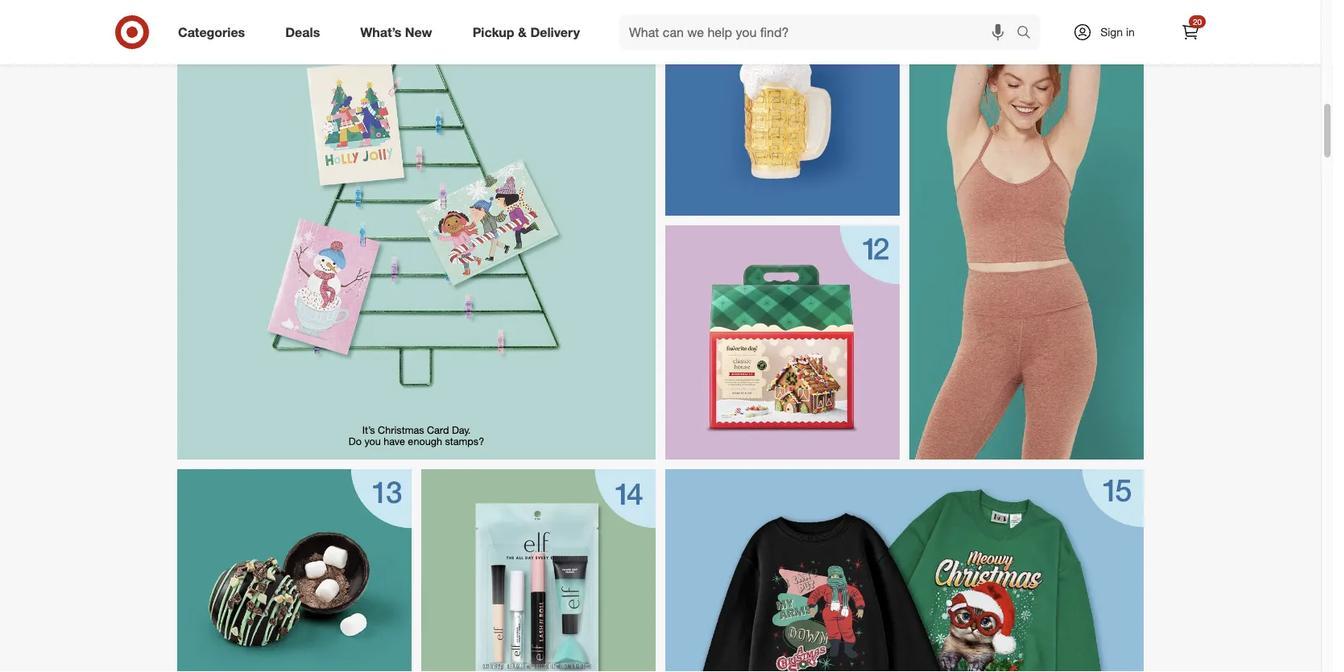 Task type: describe. For each thing, give the bounding box(es) containing it.
&
[[518, 24, 527, 40]]

search button
[[1010, 15, 1048, 53]]

deals link
[[272, 15, 340, 50]]

you
[[365, 436, 381, 448]]

have
[[384, 436, 405, 448]]

do
[[349, 436, 362, 448]]

delivery
[[530, 24, 580, 40]]

stamps?
[[445, 436, 484, 448]]

20
[[1193, 17, 1202, 27]]

it's christmas card day. do you have enough stamps?
[[349, 424, 487, 448]]

20 link
[[1173, 15, 1209, 50]]

deals
[[285, 24, 320, 40]]

enough
[[408, 436, 442, 448]]

sign in
[[1101, 25, 1135, 39]]

sign
[[1101, 25, 1123, 39]]

categories link
[[164, 15, 265, 50]]

categories
[[178, 24, 245, 40]]

pickup & delivery link
[[459, 15, 600, 50]]

sign in link
[[1059, 15, 1160, 50]]

pickup
[[473, 24, 514, 40]]

in
[[1126, 25, 1135, 39]]

what's new
[[360, 24, 432, 40]]

day.
[[452, 424, 471, 437]]



Task type: vqa. For each thing, say whether or not it's contained in the screenshot.
the top gifts
no



Task type: locate. For each thing, give the bounding box(es) containing it.
search
[[1010, 26, 1048, 42]]

card
[[427, 424, 449, 437]]

what's
[[360, 24, 402, 40]]

what's new link
[[347, 15, 453, 50]]

pickup & delivery
[[473, 24, 580, 40]]

it's
[[362, 424, 375, 437]]

What can we help you find? suggestions appear below search field
[[620, 15, 1021, 50]]

christmas
[[378, 424, 424, 437]]

new
[[405, 24, 432, 40]]



